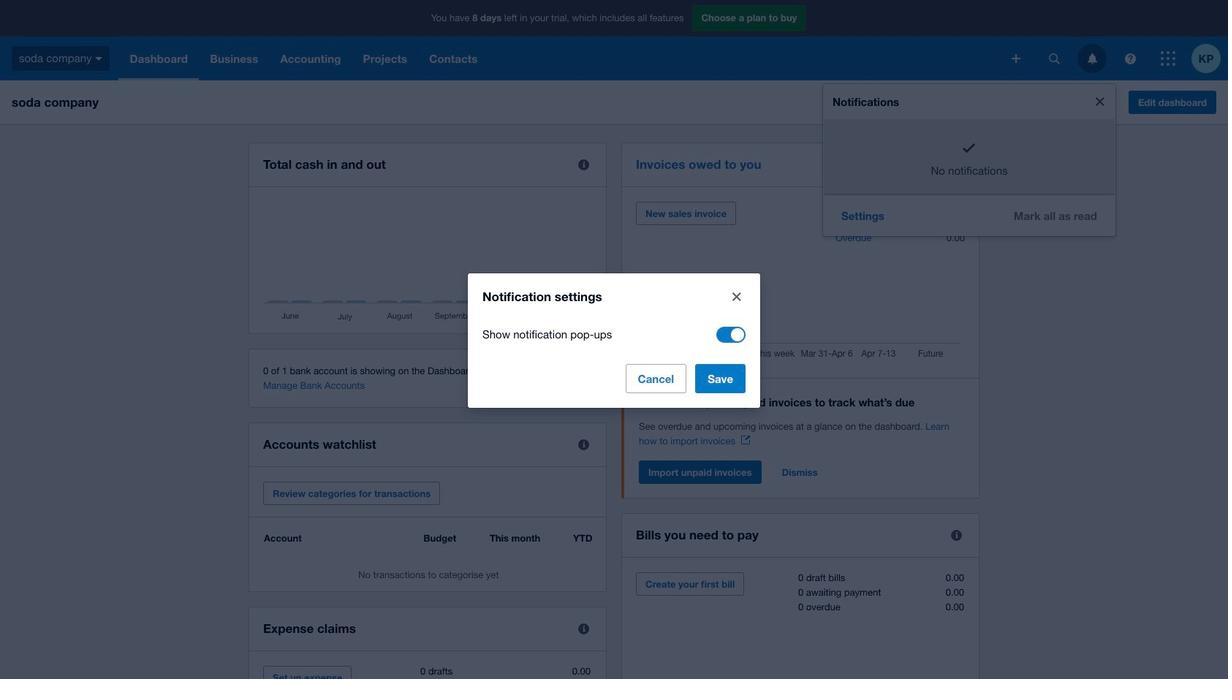 Task type: describe. For each thing, give the bounding box(es) containing it.
1 horizontal spatial svg image
[[1161, 51, 1175, 66]]

opens in a new tab image
[[741, 436, 750, 444]]

0 horizontal spatial svg image
[[1125, 53, 1136, 64]]

empty state of the bills widget with a 'create your first bill' button and an unpopulated column graph. image
[[636, 572, 965, 679]]



Task type: vqa. For each thing, say whether or not it's contained in the screenshot.
Sales defaults defaults
no



Task type: locate. For each thing, give the bounding box(es) containing it.
empty state of the expenses widget with a 'set up expense claims' button and a data-less table. image
[[263, 666, 592, 679]]

svg image
[[1161, 51, 1175, 66], [1125, 53, 1136, 64]]

panel body document
[[639, 420, 965, 449], [639, 420, 965, 449]]

empty state widget for the total cash in and out feature, displaying a column graph summarising bank transaction data as total money in versus total money out across all connected bank accounts, enabling a visual comparison of the two amounts. image
[[263, 202, 592, 322]]

empty state of the accounts watchlist widget, featuring a 'review categories for transactions' button and a data-less table with headings 'account,' 'budget,' 'this month,' and 'ytd.' image
[[263, 532, 592, 580]]

group
[[823, 84, 1115, 236]]

heading
[[639, 393, 965, 411]]

banner
[[0, 0, 1228, 679]]

dialog
[[468, 273, 760, 408]]

svg image
[[1049, 53, 1060, 64], [1087, 53, 1097, 64], [1012, 54, 1020, 63], [95, 57, 103, 60]]



